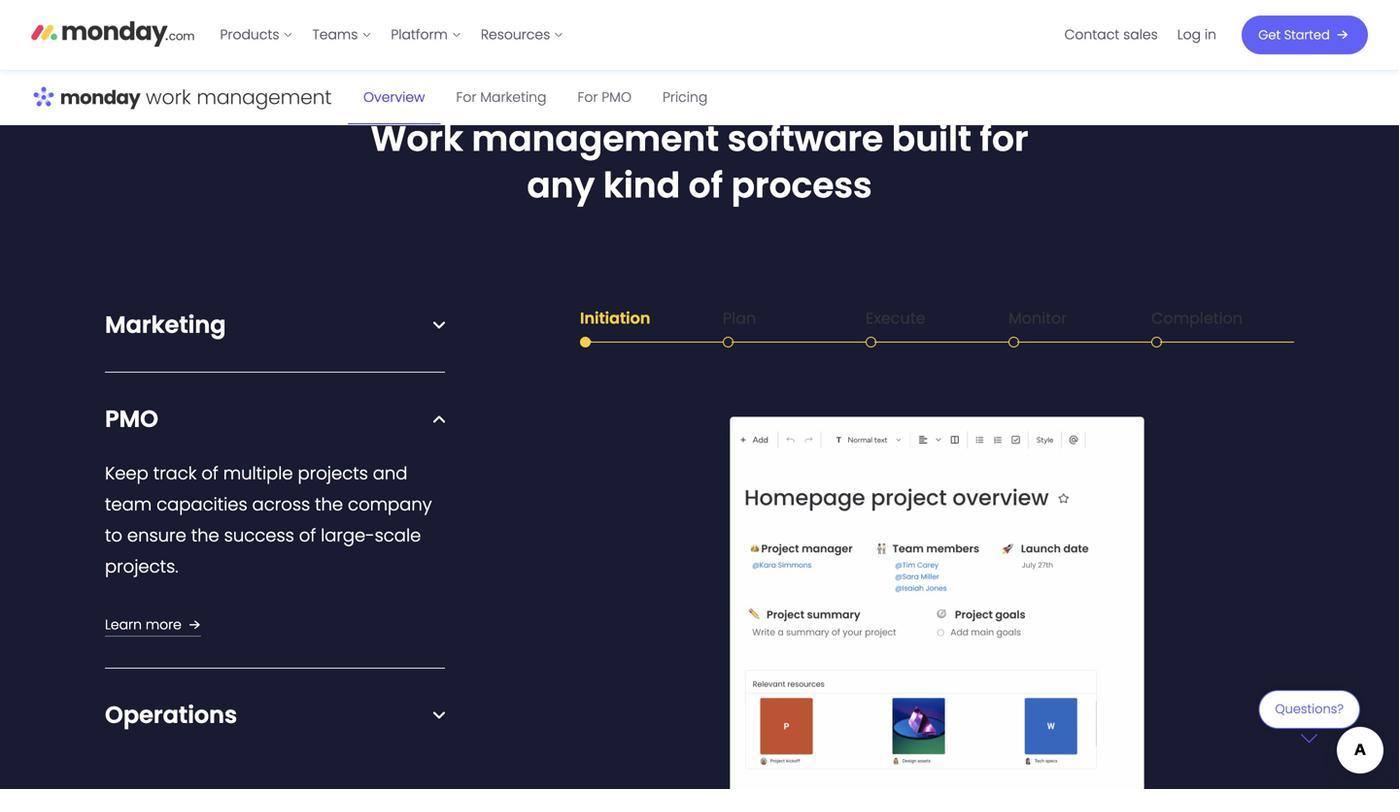 Task type: locate. For each thing, give the bounding box(es) containing it.
for
[[980, 114, 1028, 163]]

1 horizontal spatial for
[[578, 88, 598, 107]]

log
[[1177, 25, 1201, 44]]

pmo button
[[105, 403, 445, 436]]

0 horizontal spatial the
[[191, 524, 219, 548]]

marketing inside for marketing link
[[480, 88, 546, 107]]

teams link
[[303, 19, 381, 51]]

0 vertical spatial of
[[689, 161, 723, 210]]

list
[[210, 0, 573, 70], [1055, 0, 1226, 70]]

1 list from the left
[[210, 0, 573, 70]]

monday.com logo image
[[31, 13, 195, 53]]

0 vertical spatial marketing
[[480, 88, 546, 107]]

of left large-
[[299, 524, 316, 548]]

1 horizontal spatial marketing
[[480, 88, 546, 107]]

documentation-navigation tab list
[[580, 294, 1294, 790]]

monday.com work management image
[[31, 71, 332, 125]]

log in
[[1177, 25, 1216, 44]]

success
[[224, 524, 294, 548]]

questions?
[[1275, 701, 1344, 719]]

the
[[315, 492, 343, 517], [191, 524, 219, 548]]

initiation
[[580, 307, 650, 329]]

resources
[[481, 25, 550, 44]]

multiple
[[223, 461, 293, 486]]

0 horizontal spatial for
[[456, 88, 476, 107]]

for up management
[[578, 88, 598, 107]]

1 vertical spatial of
[[201, 461, 218, 486]]

0 horizontal spatial pmo
[[105, 403, 158, 436]]

team
[[105, 492, 152, 517]]

of right 'kind' at the top left of page
[[689, 161, 723, 210]]

learn
[[105, 616, 142, 635]]

scale
[[375, 524, 421, 548]]

2 list from the left
[[1055, 0, 1226, 70]]

for for for marketing
[[456, 88, 476, 107]]

operations
[[105, 699, 237, 732]]

products
[[220, 25, 279, 44]]

list containing contact sales
[[1055, 0, 1226, 70]]

pmo up keep
[[105, 403, 158, 436]]

0 horizontal spatial list
[[210, 0, 573, 70]]

keep
[[105, 461, 148, 486]]

overview
[[363, 88, 425, 107]]

work
[[371, 114, 463, 163]]

pricing
[[663, 88, 708, 107]]

of inside work management software built for any kind of process
[[689, 161, 723, 210]]

of
[[689, 161, 723, 210], [201, 461, 218, 486], [299, 524, 316, 548]]

management
[[472, 114, 719, 163]]

1 for from the left
[[456, 88, 476, 107]]

for
[[456, 88, 476, 107], [578, 88, 598, 107]]

pmo up management
[[602, 88, 632, 107]]

2 horizontal spatial of
[[689, 161, 723, 210]]

1 vertical spatial marketing
[[105, 309, 226, 341]]

overview link
[[348, 71, 441, 124]]

0 horizontal spatial of
[[201, 461, 218, 486]]

1 horizontal spatial list
[[1055, 0, 1226, 70]]

to
[[105, 524, 122, 548]]

learn more
[[105, 616, 182, 635]]

1 horizontal spatial pmo
[[602, 88, 632, 107]]

0 horizontal spatial marketing
[[105, 309, 226, 341]]

for up work
[[456, 88, 476, 107]]

of up capacities
[[201, 461, 218, 486]]

started
[[1284, 26, 1330, 44]]

for pmo link
[[562, 71, 647, 124]]

initiation image
[[580, 390, 1294, 790]]

for pmo
[[578, 88, 632, 107]]

log in link
[[1168, 19, 1226, 51]]

learn more link
[[105, 614, 205, 637]]

in
[[1205, 25, 1216, 44]]

the down the projects
[[315, 492, 343, 517]]

marketing
[[480, 88, 546, 107], [105, 309, 226, 341]]

pmo
[[602, 88, 632, 107], [105, 403, 158, 436]]

kind
[[603, 161, 680, 210]]

keep track of multiple projects and team capacities across the company to ensure the success of large-scale projects.
[[105, 461, 432, 579]]

process
[[731, 161, 872, 210]]

and
[[373, 461, 408, 486]]

1 vertical spatial pmo
[[105, 403, 158, 436]]

contact sales
[[1064, 25, 1158, 44]]

1 vertical spatial the
[[191, 524, 219, 548]]

2 for from the left
[[578, 88, 598, 107]]

1 horizontal spatial the
[[315, 492, 343, 517]]

plan
[[723, 307, 756, 329]]

platform link
[[381, 19, 471, 51]]

pmo tab
[[105, 403, 445, 637]]

1 horizontal spatial of
[[299, 524, 316, 548]]

the down capacities
[[191, 524, 219, 548]]



Task type: describe. For each thing, give the bounding box(es) containing it.
projects
[[298, 461, 368, 486]]

0 vertical spatial the
[[315, 492, 343, 517]]

2 vertical spatial of
[[299, 524, 316, 548]]

across
[[252, 492, 310, 517]]

track
[[153, 461, 197, 486]]

company
[[348, 492, 432, 517]]

software
[[727, 114, 883, 163]]

marketing tab list
[[105, 309, 445, 404]]

projects.
[[105, 555, 178, 579]]

monitor
[[1008, 307, 1067, 329]]

list containing products
[[210, 0, 573, 70]]

pricing link
[[647, 71, 723, 124]]

ensure
[[127, 524, 186, 548]]

large-
[[321, 524, 375, 548]]

marketing inside marketing tab list
[[105, 309, 226, 341]]

questions? button
[[1259, 691, 1360, 744]]

get
[[1258, 26, 1281, 44]]

operations button
[[105, 699, 445, 732]]

platform
[[391, 25, 448, 44]]

get started button
[[1242, 16, 1368, 54]]

get started
[[1258, 26, 1330, 44]]

pmo tab list
[[105, 403, 445, 700]]

products link
[[210, 19, 303, 51]]

more
[[146, 616, 182, 635]]

execute
[[866, 307, 925, 329]]

contact
[[1064, 25, 1120, 44]]

work management software built for any kind of process
[[371, 114, 1028, 210]]

for marketing link
[[441, 71, 562, 124]]

pmo inside tab
[[105, 403, 158, 436]]

0 vertical spatial pmo
[[602, 88, 632, 107]]

resources link
[[471, 19, 573, 51]]

sales
[[1123, 25, 1158, 44]]

main element
[[210, 0, 1368, 70]]

built
[[892, 114, 972, 163]]

teams
[[312, 25, 358, 44]]

capacities
[[156, 492, 247, 517]]

marketing button
[[105, 309, 445, 341]]

for marketing
[[456, 88, 546, 107]]

completion
[[1151, 307, 1243, 329]]

for for for pmo
[[578, 88, 598, 107]]

contact sales link
[[1055, 19, 1168, 51]]

any
[[527, 161, 595, 210]]



Task type: vqa. For each thing, say whether or not it's contained in the screenshot.
management on the top of page
yes



